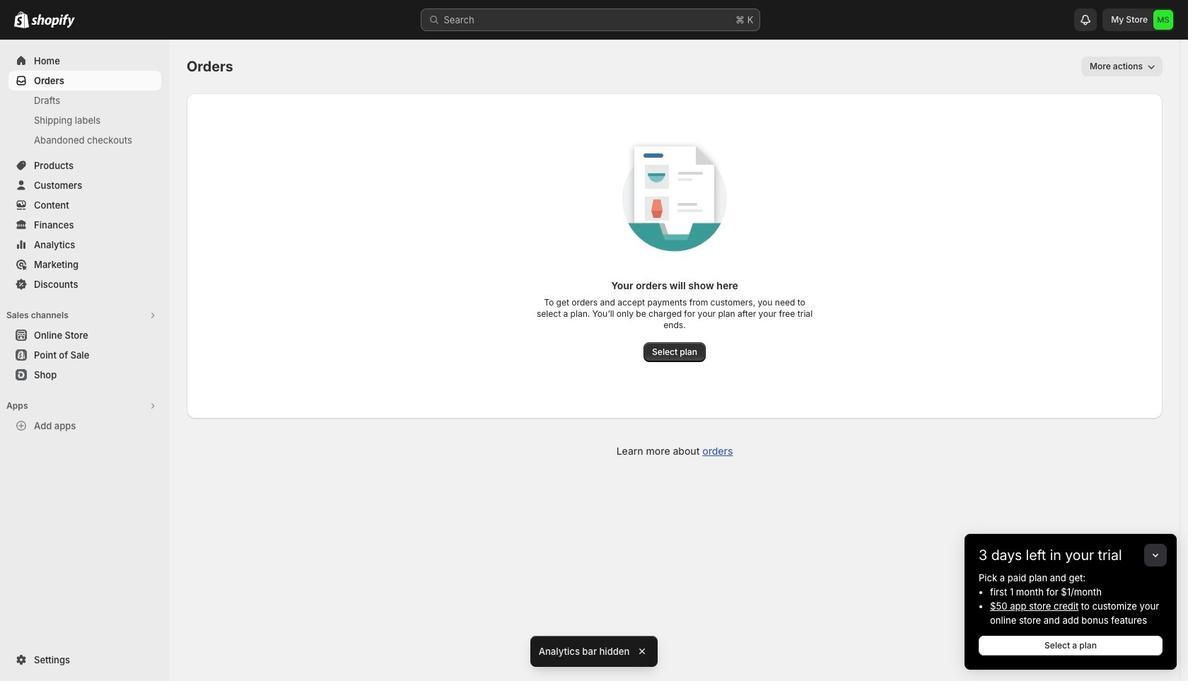 Task type: locate. For each thing, give the bounding box(es) containing it.
my store image
[[1154, 10, 1174, 30]]



Task type: vqa. For each thing, say whether or not it's contained in the screenshot.
'Search Collections' text field
no



Task type: describe. For each thing, give the bounding box(es) containing it.
shopify image
[[31, 14, 75, 28]]

shopify image
[[14, 11, 29, 28]]



